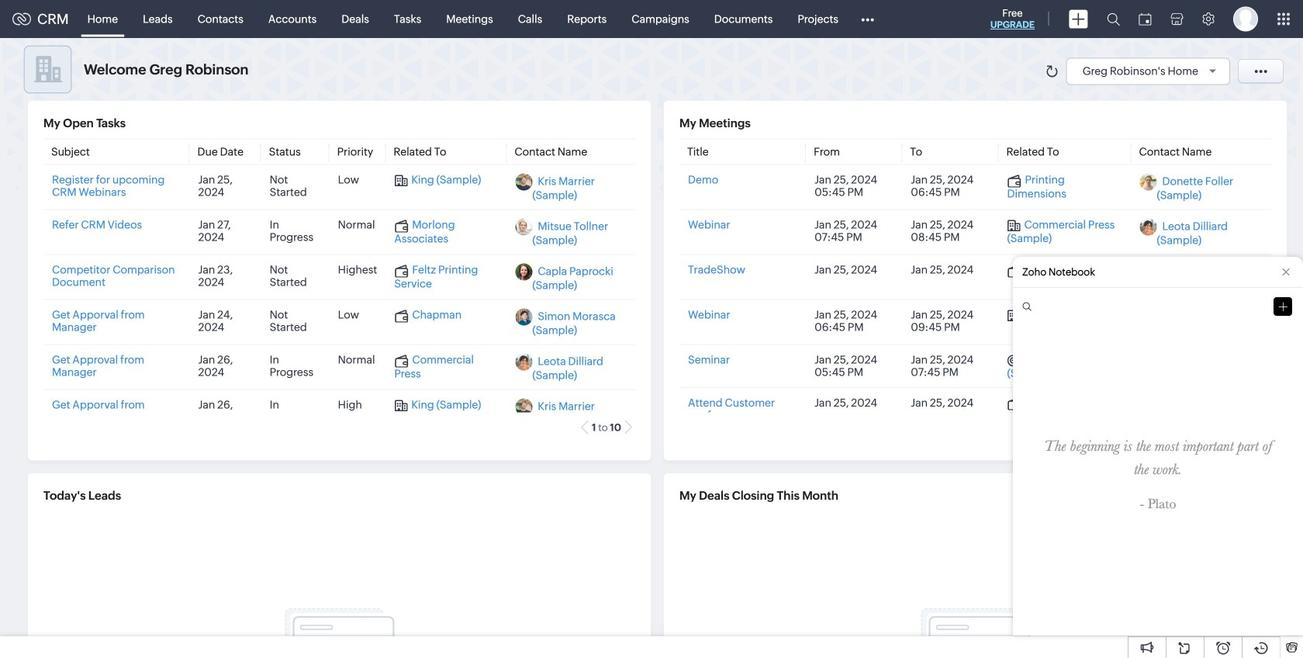 Task type: vqa. For each thing, say whether or not it's contained in the screenshot.
smarter to the left
no



Task type: describe. For each thing, give the bounding box(es) containing it.
logo image
[[12, 13, 31, 25]]

search image
[[1107, 12, 1121, 26]]

profile image
[[1234, 7, 1259, 31]]

calendar image
[[1139, 13, 1152, 25]]



Task type: locate. For each thing, give the bounding box(es) containing it.
Other Modules field
[[851, 7, 885, 31]]

create menu image
[[1069, 10, 1089, 28]]

create menu element
[[1060, 0, 1098, 38]]

search element
[[1098, 0, 1130, 38]]

profile element
[[1225, 0, 1268, 38]]



